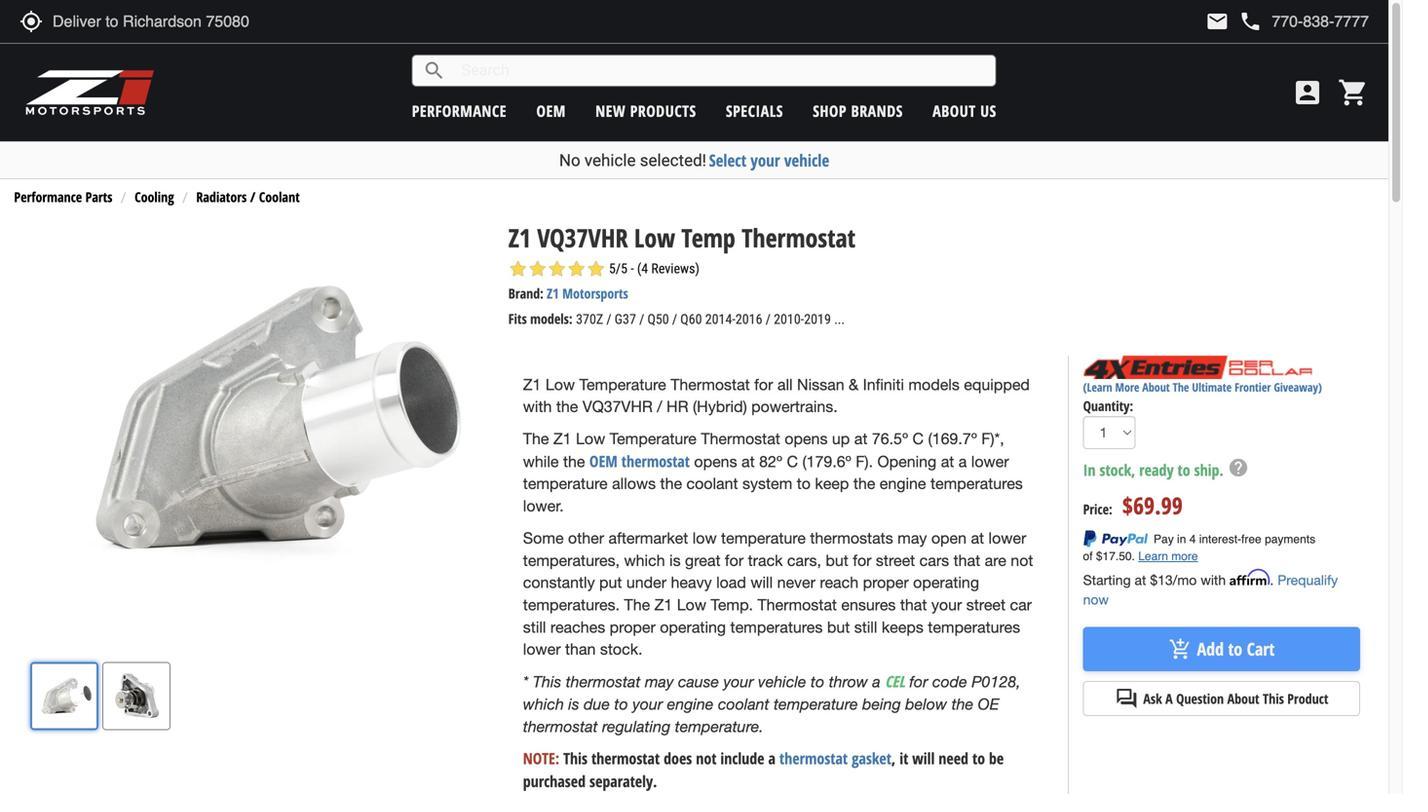 Task type: locate. For each thing, give the bounding box(es) containing it.
but down ensures
[[827, 618, 850, 636]]

3 star from the left
[[548, 259, 567, 279]]

not right "are"
[[1011, 552, 1034, 570]]

temperature inside the z1 low temperature thermostat opens up at 76.5º c (169.7º f)*, while the
[[610, 430, 697, 448]]

q50
[[648, 312, 669, 328]]

1 vertical spatial with
[[1201, 572, 1226, 588]]

performance
[[412, 100, 507, 121]]

0 horizontal spatial that
[[901, 596, 928, 614]]

your
[[751, 149, 780, 172], [932, 596, 962, 614], [724, 673, 754, 691], [633, 695, 663, 713]]

about inside 'question_answer ask a question about this product'
[[1228, 690, 1260, 708]]

for up the below
[[910, 673, 928, 691]]

0 vertical spatial may
[[898, 529, 927, 547]]

but up reach
[[826, 552, 849, 570]]

1 vertical spatial is
[[569, 695, 580, 713]]

may inside * this thermostat may cause your vehicle to throw a cel
[[645, 673, 674, 691]]

z1
[[509, 220, 531, 255], [547, 284, 559, 303], [523, 376, 541, 394], [554, 430, 572, 448], [655, 596, 673, 614]]

to right due
[[615, 695, 628, 713]]

1 vertical spatial coolant
[[718, 695, 770, 713]]

shopping_cart
[[1338, 77, 1370, 108]]

about right question
[[1228, 690, 1260, 708]]

oem up allows
[[590, 451, 618, 472]]

1 vertical spatial engine
[[667, 695, 714, 713]]

0 vertical spatial will
[[751, 574, 773, 592]]

which down *
[[523, 695, 564, 713]]

1 horizontal spatial this
[[564, 748, 588, 769]]

1 vertical spatial vq37vhr
[[583, 398, 653, 416]]

question_answer ask a question about this product
[[1116, 687, 1329, 711]]

0 horizontal spatial a
[[769, 748, 776, 769]]

2 horizontal spatial about
[[1228, 690, 1260, 708]]

us
[[981, 100, 997, 121]]

your inside some other aftermarket low temperature thermostats may open at lower temperatures, which is great for track cars, but for street cars that are not constantly put under heavy load will never reach proper operating temperatures. the z1 low temp. thermostat ensures that your street car still reaches proper operating temperatures but still keeps temperatures lower than stock.
[[932, 596, 962, 614]]

proper
[[863, 574, 909, 592], [610, 618, 656, 636]]

0 horizontal spatial street
[[876, 552, 916, 570]]

thermostat up (hybrid)
[[671, 376, 750, 394]]

temperature up oem thermostat link
[[610, 430, 697, 448]]

0 horizontal spatial not
[[696, 748, 717, 769]]

at down (169.7º
[[941, 453, 955, 471]]

0 vertical spatial street
[[876, 552, 916, 570]]

account_box
[[1293, 77, 1324, 108]]

opens up (179.6º
[[785, 430, 828, 448]]

thermostat inside the z1 low temperature thermostat opens up at 76.5º c (169.7º f)*, while the
[[701, 430, 781, 448]]

for down thermostats
[[853, 552, 872, 570]]

reach
[[820, 574, 859, 592]]

p0128,
[[972, 673, 1021, 691]]

for left the all
[[755, 376, 773, 394]]

note: this thermostat does not include a thermostat gasket
[[523, 748, 892, 769]]

to left be
[[973, 748, 986, 769]]

c right 82º
[[787, 453, 798, 471]]

about us link
[[933, 100, 997, 121]]

/ left g37 on the left top of page
[[607, 312, 612, 328]]

engine down 'opening'
[[880, 475, 927, 493]]

z1 inside the z1 low temperature thermostat opens up at 76.5º c (169.7º f)*, while the
[[554, 430, 572, 448]]

lower down the f)*,
[[972, 453, 1010, 471]]

to right add
[[1229, 637, 1243, 661]]

this right *
[[533, 673, 562, 691]]

street left car
[[967, 596, 1006, 614]]

1 horizontal spatial oem
[[590, 451, 618, 472]]

that left "are"
[[954, 552, 981, 570]]

at inside the z1 low temperature thermostat opens up at 76.5º c (169.7º f)*, while the
[[855, 430, 868, 448]]

street left cars
[[876, 552, 916, 570]]

cooling
[[135, 188, 174, 206]]

1 vertical spatial operating
[[660, 618, 726, 636]]

temperatures down car
[[928, 618, 1021, 636]]

oem up no
[[537, 100, 566, 121]]

temperature inside opens at 82º c (179.6º f). opening at a lower temperature allows the coolant system to keep the engine temperatures lower.
[[523, 475, 608, 493]]

370z
[[576, 312, 604, 328]]

thermostat inside for code p0128, which is due to your engine coolant temperature being below the oe thermostat regulating temperature.
[[523, 717, 598, 736]]

still down ensures
[[855, 618, 878, 636]]

cooling link
[[135, 188, 174, 206]]

street
[[876, 552, 916, 570], [967, 596, 1006, 614]]

lower up *
[[523, 641, 561, 659]]

which
[[624, 552, 665, 570], [523, 695, 564, 713]]

/mo
[[1173, 572, 1197, 588]]

thermostat up 82º
[[701, 430, 781, 448]]

/ right 2016
[[766, 312, 771, 328]]

0 horizontal spatial this
[[533, 673, 562, 691]]

0 horizontal spatial opens
[[694, 453, 738, 471]]

the inside some other aftermarket low temperature thermostats may open at lower temperatures, which is great for track cars, but for street cars that are not constantly put under heavy load will never reach proper operating temperatures. the z1 low temp. thermostat ensures that your street car still reaches proper operating temperatures but still keeps temperatures lower than stock.
[[624, 596, 650, 614]]

this for note: this thermostat does not include a thermostat gasket
[[564, 748, 588, 769]]

to left keep
[[797, 475, 811, 493]]

coolant up "temperature."
[[718, 695, 770, 713]]

at
[[855, 430, 868, 448], [742, 453, 755, 471], [941, 453, 955, 471], [971, 529, 985, 547], [1135, 572, 1147, 588]]

c inside opens at 82º c (179.6º f). opening at a lower temperature allows the coolant system to keep the engine temperatures lower.
[[787, 453, 798, 471]]

0 vertical spatial about
[[933, 100, 976, 121]]

thermostats
[[810, 529, 894, 547]]

temperature down throw
[[774, 695, 858, 713]]

1 vertical spatial temperature
[[721, 529, 806, 547]]

to inside * this thermostat may cause your vehicle to throw a cel
[[811, 673, 825, 691]]

z1 down fits
[[523, 376, 541, 394]]

1 horizontal spatial may
[[898, 529, 927, 547]]

c up 'opening'
[[913, 430, 924, 448]]

2 vertical spatial a
[[769, 748, 776, 769]]

performance parts
[[14, 188, 113, 206]]

parts
[[85, 188, 113, 206]]

1 horizontal spatial not
[[1011, 552, 1034, 570]]

thermostat inside some other aftermarket low temperature thermostats may open at lower temperatures, which is great for track cars, but for street cars that are not constantly put under heavy load will never reach proper operating temperatures. the z1 low temp. thermostat ensures that your street car still reaches proper operating temperatures but still keeps temperatures lower than stock.
[[758, 596, 837, 614]]

0 horizontal spatial still
[[523, 618, 546, 636]]

vehicle left throw
[[758, 673, 807, 691]]

the up while
[[556, 398, 578, 416]]

include
[[721, 748, 765, 769]]

oem
[[537, 100, 566, 121], [590, 451, 618, 472]]

1 vertical spatial street
[[967, 596, 1006, 614]]

need
[[939, 748, 969, 769]]

1 horizontal spatial the
[[624, 596, 650, 614]]

low
[[693, 529, 717, 547]]

1 vertical spatial that
[[901, 596, 928, 614]]

this
[[533, 673, 562, 691], [1263, 690, 1285, 708], [564, 748, 588, 769]]

0 vertical spatial operating
[[914, 574, 980, 592]]

temperature down g37 on the left top of page
[[580, 376, 667, 394]]

affirm
[[1230, 570, 1271, 586]]

*
[[523, 673, 529, 691]]

0 vertical spatial that
[[954, 552, 981, 570]]

thermostat inside z1 vq37vhr low temp thermostat star star star star star 5/5 - (4 reviews) brand: z1 motorsports fits models: 370z / g37 / q50 / q60 2014-2016 / 2010-2019 ...
[[742, 220, 856, 255]]

z1 up brand:
[[509, 220, 531, 255]]

to left throw
[[811, 673, 825, 691]]

0 horizontal spatial oem
[[537, 100, 566, 121]]

your inside for code p0128, which is due to your engine coolant temperature being below the oe thermostat regulating temperature.
[[633, 695, 663, 713]]

your right cause
[[724, 673, 754, 691]]

thermostat down never
[[758, 596, 837, 614]]

powertrains.
[[752, 398, 838, 416]]

0 horizontal spatial the
[[523, 430, 549, 448]]

models
[[909, 376, 960, 394]]

about
[[933, 100, 976, 121], [1143, 379, 1170, 395], [1228, 690, 1260, 708]]

0 horizontal spatial is
[[569, 695, 580, 713]]

1 horizontal spatial engine
[[880, 475, 927, 493]]

the down code on the bottom
[[952, 695, 974, 713]]

1 vertical spatial lower
[[989, 529, 1027, 547]]

about left us
[[933, 100, 976, 121]]

a left cel
[[873, 673, 881, 691]]

radiators
[[196, 188, 247, 206]]

at inside starting at $13 /mo with affirm .
[[1135, 572, 1147, 588]]

shop brands
[[813, 100, 903, 121]]

which inside for code p0128, which is due to your engine coolant temperature being below the oe thermostat regulating temperature.
[[523, 695, 564, 713]]

1 vertical spatial oem
[[590, 451, 618, 472]]

1 horizontal spatial is
[[670, 552, 681, 570]]

system
[[743, 475, 793, 493]]

will right it
[[913, 748, 935, 769]]

which up under
[[624, 552, 665, 570]]

2019
[[804, 312, 831, 328]]

1 horizontal spatial which
[[624, 552, 665, 570]]

proper up stock.
[[610, 618, 656, 636]]

0 vertical spatial the
[[1173, 379, 1190, 395]]

quantity:
[[1084, 397, 1134, 415]]

1 vertical spatial but
[[827, 618, 850, 636]]

&
[[849, 376, 859, 394]]

0 vertical spatial engine
[[880, 475, 927, 493]]

about right "more"
[[1143, 379, 1170, 395]]

temperature for * this thermostat may cause your vehicle to throw a
[[774, 695, 858, 713]]

opens at 82º c (179.6º f). opening at a lower temperature allows the coolant system to keep the engine temperatures lower.
[[523, 453, 1023, 515]]

with right /mo
[[1201, 572, 1226, 588]]

opens down (hybrid)
[[694, 453, 738, 471]]

1 vertical spatial will
[[913, 748, 935, 769]]

/ inside z1 low temperature thermostat for all nissan & infiniti models equipped with the vq37vhr / hr (hybrid) powertrains.
[[657, 398, 663, 416]]

vehicle down shop
[[785, 149, 830, 172]]

still
[[523, 618, 546, 636], [855, 618, 878, 636]]

your up "regulating"
[[633, 695, 663, 713]]

the inside the z1 low temperature thermostat opens up at 76.5º c (169.7º f)*, while the
[[523, 430, 549, 448]]

c inside the z1 low temperature thermostat opens up at 76.5º c (169.7º f)*, while the
[[913, 430, 924, 448]]

other
[[568, 529, 604, 547]]

phone link
[[1239, 10, 1370, 33]]

your down cars
[[932, 596, 962, 614]]

engine down cause
[[667, 695, 714, 713]]

new
[[596, 100, 626, 121]]

temperature up lower.
[[523, 475, 608, 493]]

giveaway)
[[1274, 379, 1323, 395]]

0 vertical spatial is
[[670, 552, 681, 570]]

temperature inside for code p0128, which is due to your engine coolant temperature being below the oe thermostat regulating temperature.
[[774, 695, 858, 713]]

this for * this thermostat may cause your vehicle to throw a cel
[[533, 673, 562, 691]]

the up while
[[523, 430, 549, 448]]

lower for a
[[972, 453, 1010, 471]]

$69.99
[[1123, 490, 1183, 521]]

2 horizontal spatial a
[[959, 453, 967, 471]]

thermostat down the select your vehicle link
[[742, 220, 856, 255]]

g37
[[615, 312, 636, 328]]

the down under
[[624, 596, 650, 614]]

temperatures down the f)*,
[[931, 475, 1023, 493]]

selected!
[[640, 151, 707, 170]]

opening
[[878, 453, 937, 471]]

that up keeps on the bottom
[[901, 596, 928, 614]]

z1 motorsports logo image
[[24, 68, 155, 117]]

at left $13
[[1135, 572, 1147, 588]]

0 horizontal spatial engine
[[667, 695, 714, 713]]

1 horizontal spatial a
[[873, 673, 881, 691]]

temperatures down never
[[731, 618, 823, 636]]

1 vertical spatial which
[[523, 695, 564, 713]]

put
[[600, 574, 622, 592]]

0 horizontal spatial about
[[933, 100, 976, 121]]

opens inside opens at 82º c (179.6º f). opening at a lower temperature allows the coolant system to keep the engine temperatures lower.
[[694, 453, 738, 471]]

with inside z1 low temperature thermostat for all nissan & infiniti models equipped with the vq37vhr / hr (hybrid) powertrains.
[[523, 398, 552, 416]]

thermostat
[[622, 451, 690, 472], [566, 673, 641, 691], [523, 717, 598, 736], [592, 748, 660, 769], [780, 748, 848, 769]]

1 star from the left
[[509, 259, 528, 279]]

low down models:
[[546, 376, 575, 394]]

low left temp at the top of the page
[[635, 220, 676, 255]]

a right include
[[769, 748, 776, 769]]

lower
[[972, 453, 1010, 471], [989, 529, 1027, 547], [523, 641, 561, 659]]

is
[[670, 552, 681, 570], [569, 695, 580, 713]]

the z1 low temperature thermostat opens up at 76.5º c (169.7º f)*, while the
[[523, 430, 1005, 471]]

is up heavy
[[670, 552, 681, 570]]

1 horizontal spatial with
[[1201, 572, 1226, 588]]

never
[[778, 574, 816, 592]]

0 vertical spatial opens
[[785, 430, 828, 448]]

question
[[1177, 690, 1225, 708]]

mail link
[[1206, 10, 1230, 33]]

thermostat up separately.
[[592, 748, 660, 769]]

0 vertical spatial with
[[523, 398, 552, 416]]

1 vertical spatial opens
[[694, 453, 738, 471]]

0 horizontal spatial may
[[645, 673, 674, 691]]

no
[[559, 151, 581, 170]]

to inside , it will need to be purchased separately.
[[973, 748, 986, 769]]

z1 up while
[[554, 430, 572, 448]]

operating down heavy
[[660, 618, 726, 636]]

now
[[1084, 591, 1109, 608]]

0 horizontal spatial will
[[751, 574, 773, 592]]

to left ship.
[[1178, 459, 1191, 480]]

1 vertical spatial temperature
[[610, 430, 697, 448]]

0 horizontal spatial proper
[[610, 618, 656, 636]]

0 vertical spatial vq37vhr
[[537, 220, 628, 255]]

may up cars
[[898, 529, 927, 547]]

low inside some other aftermarket low temperature thermostats may open at lower temperatures, which is great for track cars, but for street cars that are not constantly put under heavy load will never reach proper operating temperatures. the z1 low temp. thermostat ensures that your street car still reaches proper operating temperatures but still keeps temperatures lower than stock.
[[677, 596, 707, 614]]

no vehicle selected! select your vehicle
[[559, 149, 830, 172]]

oem for oem thermostat
[[590, 451, 618, 472]]

1 vertical spatial may
[[645, 673, 674, 691]]

1 horizontal spatial will
[[913, 748, 935, 769]]

low up oem thermostat
[[576, 430, 606, 448]]

low down heavy
[[677, 596, 707, 614]]

1 vertical spatial c
[[787, 453, 798, 471]]

4 star from the left
[[567, 259, 587, 279]]

your right select
[[751, 149, 780, 172]]

will down track
[[751, 574, 773, 592]]

keeps
[[882, 618, 924, 636]]

vq37vhr up 5/5 - on the top left of page
[[537, 220, 628, 255]]

1 vertical spatial a
[[873, 673, 881, 691]]

thermostat up note: at bottom
[[523, 717, 598, 736]]

0 vertical spatial c
[[913, 430, 924, 448]]

lower inside opens at 82º c (179.6º f). opening at a lower temperature allows the coolant system to keep the engine temperatures lower.
[[972, 453, 1010, 471]]

new products link
[[596, 100, 697, 121]]

vq37vhr inside z1 vq37vhr low temp thermostat star star star star star 5/5 - (4 reviews) brand: z1 motorsports fits models: 370z / g37 / q50 / q60 2014-2016 / 2010-2019 ...
[[537, 220, 628, 255]]

but
[[826, 552, 849, 570], [827, 618, 850, 636]]

0 horizontal spatial c
[[787, 453, 798, 471]]

a down (169.7º
[[959, 453, 967, 471]]

2014-
[[706, 312, 736, 328]]

0 vertical spatial which
[[624, 552, 665, 570]]

1 horizontal spatial operating
[[914, 574, 980, 592]]

in stock, ready to ship. help
[[1084, 457, 1250, 480]]

performance parts link
[[14, 188, 113, 206]]

q60
[[681, 312, 702, 328]]

0 vertical spatial a
[[959, 453, 967, 471]]

1 horizontal spatial c
[[913, 430, 924, 448]]

engine inside opens at 82º c (179.6º f). opening at a lower temperature allows the coolant system to keep the engine temperatures lower.
[[880, 475, 927, 493]]

search
[[423, 59, 446, 82]]

with up while
[[523, 398, 552, 416]]

not right does
[[696, 748, 717, 769]]

1 horizontal spatial that
[[954, 552, 981, 570]]

0 vertical spatial temperature
[[580, 376, 667, 394]]

coolant
[[687, 475, 739, 493], [718, 695, 770, 713]]

operating down cars
[[914, 574, 980, 592]]

0 horizontal spatial which
[[523, 695, 564, 713]]

1 vertical spatial the
[[523, 430, 549, 448]]

proper up ensures
[[863, 574, 909, 592]]

lower up "are"
[[989, 529, 1027, 547]]

select your vehicle link
[[709, 149, 830, 172]]

0 vertical spatial proper
[[863, 574, 909, 592]]

...
[[835, 312, 845, 328]]

this up purchased
[[564, 748, 588, 769]]

vehicle right no
[[585, 151, 636, 170]]

0 vertical spatial not
[[1011, 552, 1034, 570]]

a
[[1166, 690, 1173, 708]]

which inside some other aftermarket low temperature thermostats may open at lower temperatures, which is great for track cars, but for street cars that are not constantly put under heavy load will never reach proper operating temperatures. the z1 low temp. thermostat ensures that your street car still reaches proper operating temperatures but still keeps temperatures lower than stock.
[[624, 552, 665, 570]]

1 horizontal spatial still
[[855, 618, 878, 636]]

1 horizontal spatial opens
[[785, 430, 828, 448]]

thermostat left gasket
[[780, 748, 848, 769]]

the right while
[[563, 453, 585, 471]]

1 vertical spatial about
[[1143, 379, 1170, 395]]

this left "product"
[[1263, 690, 1285, 708]]

to inside for code p0128, which is due to your engine coolant temperature being below the oe thermostat regulating temperature.
[[615, 695, 628, 713]]

2 vertical spatial the
[[624, 596, 650, 614]]

star
[[509, 259, 528, 279], [528, 259, 548, 279], [548, 259, 567, 279], [567, 259, 587, 279], [587, 259, 606, 279]]

coolant up low
[[687, 475, 739, 493]]

low inside z1 vq37vhr low temp thermostat star star star star star 5/5 - (4 reviews) brand: z1 motorsports fits models: 370z / g37 / q50 / q60 2014-2016 / 2010-2019 ...
[[635, 220, 676, 255]]

for inside for code p0128, which is due to your engine coolant temperature being below the oe thermostat regulating temperature.
[[910, 673, 928, 691]]

2 horizontal spatial this
[[1263, 690, 1285, 708]]

is inside for code p0128, which is due to your engine coolant temperature being below the oe thermostat regulating temperature.
[[569, 695, 580, 713]]

prequalify now link
[[1084, 572, 1339, 608]]

may left cause
[[645, 673, 674, 691]]

1 vertical spatial not
[[696, 748, 717, 769]]

to
[[1178, 459, 1191, 480], [797, 475, 811, 493], [1229, 637, 1243, 661], [811, 673, 825, 691], [615, 695, 628, 713], [973, 748, 986, 769]]

0 vertical spatial oem
[[537, 100, 566, 121]]

0 vertical spatial coolant
[[687, 475, 739, 493]]

at right open
[[971, 529, 985, 547]]

at right up
[[855, 430, 868, 448]]

brand:
[[509, 284, 544, 303]]

allows
[[612, 475, 656, 493]]

products
[[630, 100, 697, 121]]

stock.
[[600, 641, 643, 659]]

this inside * this thermostat may cause your vehicle to throw a cel
[[533, 673, 562, 691]]

may
[[898, 529, 927, 547], [645, 673, 674, 691]]

2 vertical spatial temperature
[[774, 695, 858, 713]]

2 vertical spatial about
[[1228, 690, 1260, 708]]

temperatures inside opens at 82º c (179.6º f). opening at a lower temperature allows the coolant system to keep the engine temperatures lower.
[[931, 475, 1023, 493]]

with inside starting at $13 /mo with affirm .
[[1201, 572, 1226, 588]]

z1 down under
[[655, 596, 673, 614]]

Search search field
[[446, 56, 996, 86]]

0 vertical spatial lower
[[972, 453, 1010, 471]]

c
[[913, 430, 924, 448], [787, 453, 798, 471]]

add_shopping_cart add to cart
[[1169, 637, 1275, 661]]

0 horizontal spatial with
[[523, 398, 552, 416]]

oem for oem 'link'
[[537, 100, 566, 121]]

0 vertical spatial temperature
[[523, 475, 608, 493]]



Task type: describe. For each thing, give the bounding box(es) containing it.
nissan
[[797, 376, 845, 394]]

load
[[717, 574, 747, 592]]

coolant
[[259, 188, 300, 206]]

opens inside the z1 low temperature thermostat opens up at 76.5º c (169.7º f)*, while the
[[785, 430, 828, 448]]

.
[[1271, 572, 1274, 588]]

for code p0128, which is due to your engine coolant temperature being below the oe thermostat regulating temperature.
[[523, 673, 1021, 736]]

2 vertical spatial lower
[[523, 641, 561, 659]]

while
[[523, 453, 559, 471]]

mail phone
[[1206, 10, 1263, 33]]

will inside , it will need to be purchased separately.
[[913, 748, 935, 769]]

thermostat inside * this thermostat may cause your vehicle to throw a cel
[[566, 673, 641, 691]]

thermostat gasket link
[[780, 748, 892, 769]]

coolant inside for code p0128, which is due to your engine coolant temperature being below the oe thermostat regulating temperature.
[[718, 695, 770, 713]]

the down f).
[[854, 475, 876, 493]]

is inside some other aftermarket low temperature thermostats may open at lower temperatures, which is great for track cars, but for street cars that are not constantly put under heavy load will never reach proper operating temperatures. the z1 low temp. thermostat ensures that your street car still reaches proper operating temperatures but still keeps temperatures lower than stock.
[[670, 552, 681, 570]]

for up load
[[725, 552, 744, 570]]

coolant inside opens at 82º c (179.6º f). opening at a lower temperature allows the coolant system to keep the engine temperatures lower.
[[687, 475, 739, 493]]

temperature for the z1 low temperature thermostat opens up at 76.5º c (169.7º f)*, while the
[[523, 475, 608, 493]]

0 horizontal spatial operating
[[660, 618, 726, 636]]

engine inside for code p0128, which is due to your engine coolant temperature being below the oe thermostat regulating temperature.
[[667, 695, 714, 713]]

(learn
[[1084, 379, 1113, 395]]

f).
[[856, 453, 873, 471]]

f)*,
[[982, 430, 1005, 448]]

all
[[778, 376, 793, 394]]

(hybrid)
[[693, 398, 747, 416]]

1 still from the left
[[523, 618, 546, 636]]

aftermarket
[[609, 529, 689, 547]]

more
[[1116, 379, 1140, 395]]

may inside some other aftermarket low temperature thermostats may open at lower temperatures, which is great for track cars, but for street cars that are not constantly put under heavy load will never reach proper operating temperatures. the z1 low temp. thermostat ensures that your street car still reaches proper operating temperatures but still keeps temperatures lower than stock.
[[898, 529, 927, 547]]

below
[[906, 695, 948, 713]]

question_answer
[[1116, 687, 1139, 711]]

vehicle inside no vehicle selected! select your vehicle
[[585, 151, 636, 170]]

keep
[[815, 475, 849, 493]]

1 vertical spatial proper
[[610, 618, 656, 636]]

temp.
[[711, 596, 754, 614]]

thermostat up allows
[[622, 451, 690, 472]]

open
[[932, 529, 967, 547]]

price:
[[1084, 500, 1113, 518]]

the inside the z1 low temperature thermostat opens up at 76.5º c (169.7º f)*, while the
[[563, 453, 585, 471]]

constantly
[[523, 574, 595, 592]]

specials link
[[726, 100, 784, 121]]

select
[[709, 149, 747, 172]]

shopping_cart link
[[1334, 77, 1370, 108]]

starting at $13 /mo with affirm .
[[1084, 570, 1278, 588]]

note:
[[523, 748, 560, 769]]

1 horizontal spatial street
[[967, 596, 1006, 614]]

1 horizontal spatial about
[[1143, 379, 1170, 395]]

not inside some other aftermarket low temperature thermostats may open at lower temperatures, which is great for track cars, but for street cars that are not constantly put under heavy load will never reach proper operating temperatures. the z1 low temp. thermostat ensures that your street car still reaches proper operating temperatures but still keeps temperatures lower than stock.
[[1011, 552, 1034, 570]]

z1 up models:
[[547, 284, 559, 303]]

z1 low temperature thermostat for all nissan & infiniti models equipped with the vq37vhr / hr (hybrid) powertrains.
[[523, 376, 1030, 416]]

82º
[[759, 453, 783, 471]]

(169.7º
[[929, 430, 978, 448]]

radiators / coolant link
[[196, 188, 300, 206]]

the inside z1 low temperature thermostat for all nissan & infiniti models equipped with the vq37vhr / hr (hybrid) powertrains.
[[556, 398, 578, 416]]

2 still from the left
[[855, 618, 878, 636]]

shop brands link
[[813, 100, 903, 121]]

2 star from the left
[[528, 259, 548, 279]]

(learn more about the ultimate frontier giveaway) link
[[1084, 379, 1323, 395]]

oem link
[[537, 100, 566, 121]]

ship.
[[1195, 459, 1224, 480]]

product
[[1288, 690, 1329, 708]]

/ right g37 on the left top of page
[[640, 312, 645, 328]]

temperatures.
[[523, 596, 620, 614]]

to inside "in stock, ready to ship. help"
[[1178, 459, 1191, 480]]

account_box link
[[1288, 77, 1329, 108]]

be
[[989, 748, 1004, 769]]

a inside opens at 82º c (179.6º f). opening at a lower temperature allows the coolant system to keep the engine temperatures lower.
[[959, 453, 967, 471]]

ask
[[1144, 690, 1163, 708]]

phone
[[1239, 10, 1263, 33]]

(learn more about the ultimate frontier giveaway)
[[1084, 379, 1323, 395]]

purchased
[[523, 771, 586, 792]]

$13
[[1151, 572, 1173, 588]]

stock,
[[1100, 459, 1136, 480]]

mail
[[1206, 10, 1230, 33]]

z1 inside some other aftermarket low temperature thermostats may open at lower temperatures, which is great for track cars, but for street cars that are not constantly put under heavy load will never reach proper operating temperatures. the z1 low temp. thermostat ensures that your street car still reaches proper operating temperatures but still keeps temperatures lower than stock.
[[655, 596, 673, 614]]

brands
[[852, 100, 903, 121]]

being
[[863, 695, 901, 713]]

thermostat inside z1 low temperature thermostat for all nissan & infiniti models equipped with the vq37vhr / hr (hybrid) powertrains.
[[671, 376, 750, 394]]

1 horizontal spatial proper
[[863, 574, 909, 592]]

at left 82º
[[742, 453, 755, 471]]

the inside for code p0128, which is due to your engine coolant temperature being below the oe thermostat regulating temperature.
[[952, 695, 974, 713]]

hr
[[667, 398, 689, 416]]

/ right q50
[[673, 312, 678, 328]]

low inside z1 low temperature thermostat for all nissan & infiniti models equipped with the vq37vhr / hr (hybrid) powertrains.
[[546, 376, 575, 394]]

oe
[[978, 695, 1000, 713]]

your inside * this thermostat may cause your vehicle to throw a cel
[[724, 673, 754, 691]]

lower.
[[523, 497, 564, 515]]

it
[[900, 748, 909, 769]]

z1 motorsports link
[[547, 284, 629, 303]]

z1 inside z1 low temperature thermostat for all nissan & infiniti models equipped with the vq37vhr / hr (hybrid) powertrains.
[[523, 376, 541, 394]]

vehicle inside * this thermostat may cause your vehicle to throw a cel
[[758, 673, 807, 691]]

will inside some other aftermarket low temperature thermostats may open at lower temperatures, which is great for track cars, but for street cars that are not constantly put under heavy load will never reach proper operating temperatures. the z1 low temp. thermostat ensures that your street car still reaches proper operating temperatures but still keeps temperatures lower than stock.
[[751, 574, 773, 592]]

price: $69.99
[[1084, 490, 1183, 521]]

cause
[[678, 673, 719, 691]]

* this thermostat may cause your vehicle to throw a cel
[[523, 671, 905, 692]]

at inside some other aftermarket low temperature thermostats may open at lower temperatures, which is great for track cars, but for street cars that are not constantly put under heavy load will never reach proper operating temperatures. the z1 low temp. thermostat ensures that your street car still reaches proper operating temperatures but still keeps temperatures lower than stock.
[[971, 529, 985, 547]]

2 horizontal spatial the
[[1173, 379, 1190, 395]]

a inside * this thermostat may cause your vehicle to throw a cel
[[873, 673, 881, 691]]

great
[[685, 552, 721, 570]]

infiniti
[[863, 376, 905, 394]]

prequalify now
[[1084, 572, 1339, 608]]

ultimate
[[1193, 379, 1232, 395]]

for inside z1 low temperature thermostat for all nissan & infiniti models equipped with the vq37vhr / hr (hybrid) powertrains.
[[755, 376, 773, 394]]

the right allows
[[660, 475, 682, 493]]

up
[[832, 430, 850, 448]]

radiators / coolant
[[196, 188, 300, 206]]

temperature inside some other aftermarket low temperature thermostats may open at lower temperatures, which is great for track cars, but for street cars that are not constantly put under heavy load will never reach proper operating temperatures. the z1 low temp. thermostat ensures that your street car still reaches proper operating temperatures but still keeps temperatures lower than stock.
[[721, 529, 806, 547]]

0 vertical spatial but
[[826, 552, 849, 570]]

oem thermostat link
[[590, 451, 690, 472]]

lower for at
[[989, 529, 1027, 547]]

this inside 'question_answer ask a question about this product'
[[1263, 690, 1285, 708]]

track
[[748, 552, 783, 570]]

separately.
[[590, 771, 657, 792]]

shop
[[813, 100, 847, 121]]

starting
[[1084, 572, 1131, 588]]

/ left coolant
[[250, 188, 256, 206]]

to inside opens at 82º c (179.6º f). opening at a lower temperature allows the coolant system to keep the engine temperatures lower.
[[797, 475, 811, 493]]

low inside the z1 low temperature thermostat opens up at 76.5º c (169.7º f)*, while the
[[576, 430, 606, 448]]

oem thermostat
[[590, 451, 690, 472]]

code
[[933, 673, 968, 691]]

cel
[[885, 671, 905, 692]]

temperature inside z1 low temperature thermostat for all nissan & infiniti models equipped with the vq37vhr / hr (hybrid) powertrains.
[[580, 376, 667, 394]]

5 star from the left
[[587, 259, 606, 279]]

vq37vhr inside z1 low temperature thermostat for all nissan & infiniti models equipped with the vq37vhr / hr (hybrid) powertrains.
[[583, 398, 653, 416]]



Task type: vqa. For each thing, say whether or not it's contained in the screenshot.
'C' to the right
yes



